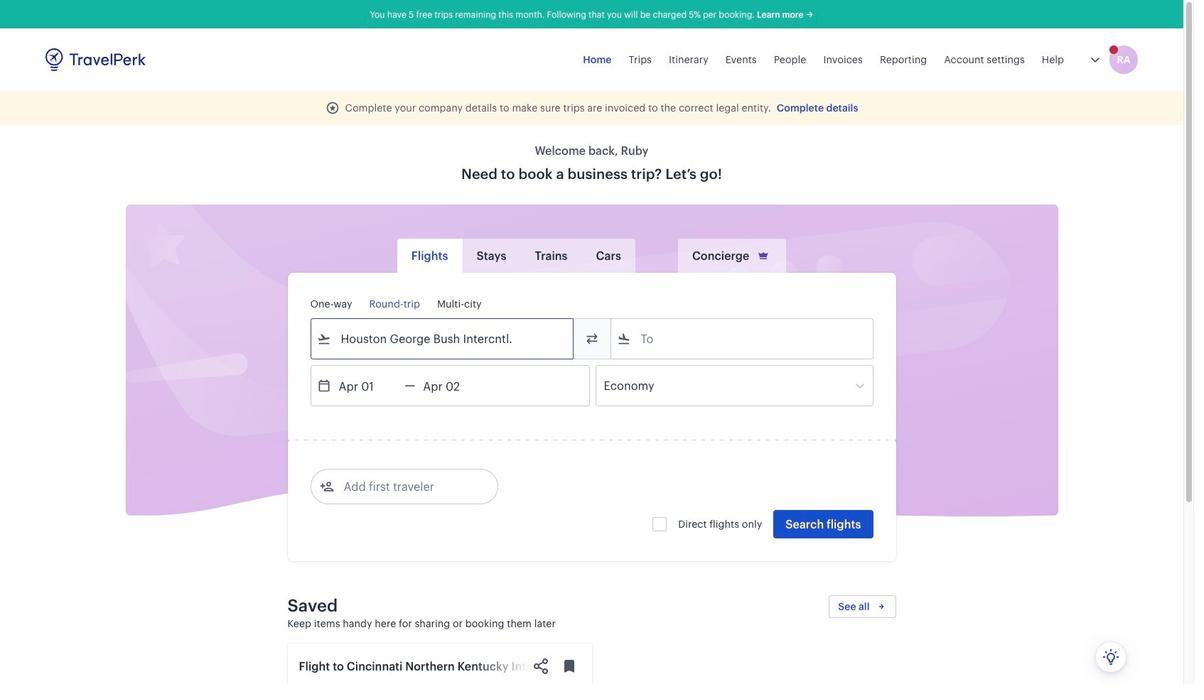 Task type: vqa. For each thing, say whether or not it's contained in the screenshot.
Add traveler Search Box
no



Task type: describe. For each thing, give the bounding box(es) containing it.
Add first traveler search field
[[334, 476, 482, 498]]

From search field
[[331, 328, 554, 350]]

To search field
[[631, 328, 854, 350]]



Task type: locate. For each thing, give the bounding box(es) containing it.
Return text field
[[415, 366, 489, 406]]

Depart text field
[[331, 366, 405, 406]]



